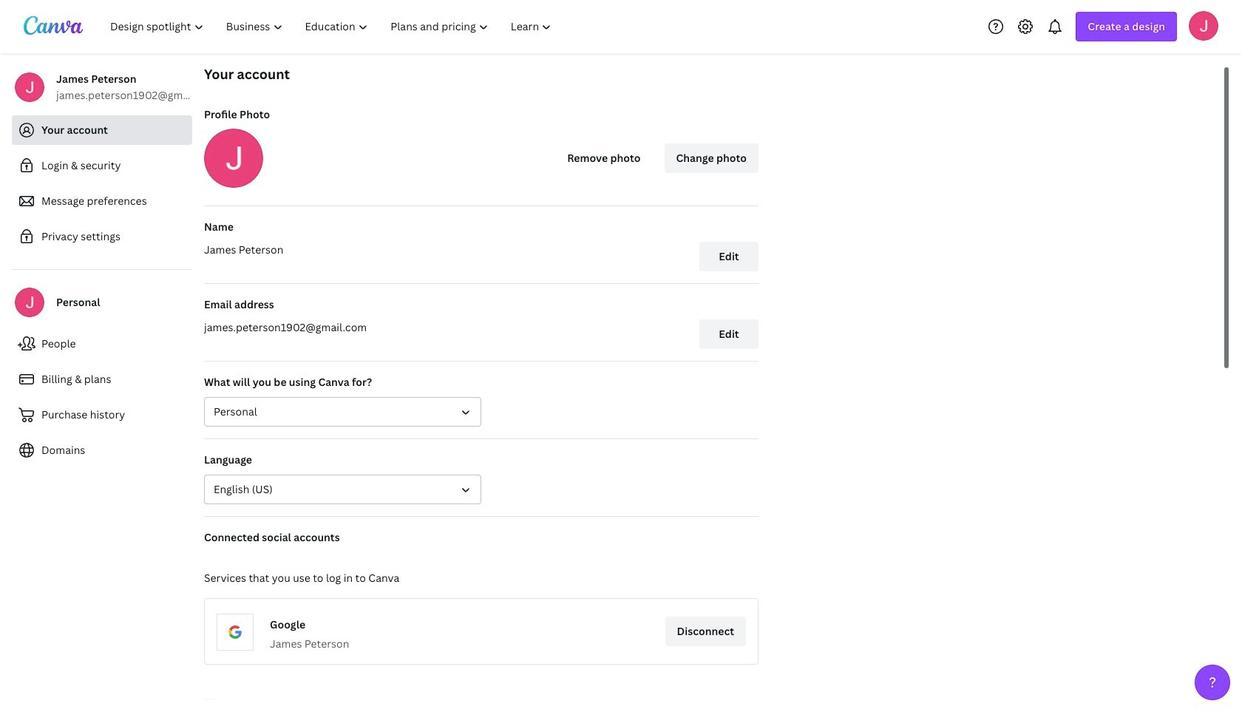 Task type: describe. For each thing, give the bounding box(es) containing it.
james peterson image
[[1190, 11, 1219, 40]]

top level navigation element
[[101, 12, 565, 41]]



Task type: vqa. For each thing, say whether or not it's contained in the screenshot.
Styles button
no



